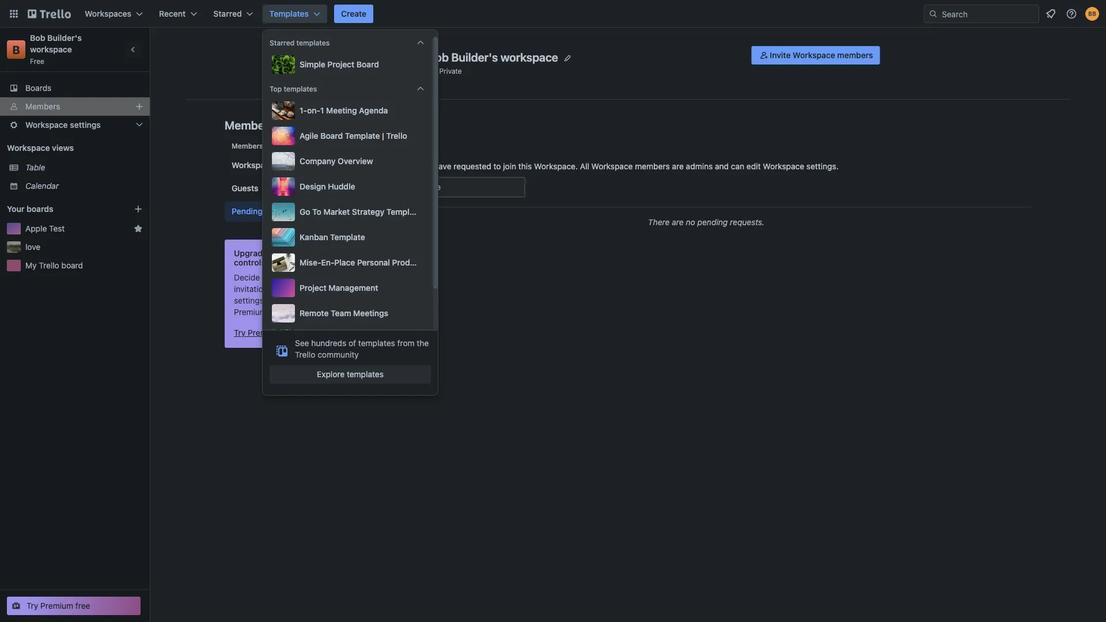 Task type: vqa. For each thing, say whether or not it's contained in the screenshot.
the Bob
yes



Task type: describe. For each thing, give the bounding box(es) containing it.
try for try premium free
[[27, 601, 38, 611]]

premium for try premium free for 14 days
[[248, 328, 281, 338]]

0 horizontal spatial members
[[276, 160, 312, 170]]

send
[[295, 273, 314, 282]]

see hundreds of templates from the trello community
[[295, 338, 429, 359]]

productivity
[[392, 258, 438, 267]]

these people have requested to join this workspace. all workspace members are admins and can edit workspace settings.
[[381, 162, 839, 171]]

1 horizontal spatial pending
[[381, 139, 421, 151]]

upgrade
[[234, 249, 267, 258]]

test
[[49, 224, 65, 233]]

personal
[[357, 258, 390, 267]]

templates for top templates
[[284, 85, 317, 93]]

project management button
[[270, 277, 426, 300]]

workspace settings button
[[0, 116, 150, 134]]

1 horizontal spatial members
[[635, 162, 670, 171]]

explore templates
[[317, 370, 384, 379]]

1 horizontal spatial boards
[[313, 142, 337, 150]]

create
[[341, 9, 367, 18]]

edit inside upgrade for more permissions controls decide who can send invitations, edit workspace settings, and more with premium.
[[276, 284, 290, 294]]

for inside button
[[300, 328, 310, 338]]

board
[[61, 261, 83, 270]]

collapse image
[[416, 84, 425, 93]]

workspace inside button
[[793, 50, 835, 60]]

to
[[493, 162, 501, 171]]

premium.
[[234, 307, 269, 317]]

trello inside see hundreds of templates from the trello community
[[295, 350, 315, 359]]

calendar
[[25, 181, 59, 191]]

0 vertical spatial project
[[327, 60, 354, 69]]

invite workspace members
[[770, 50, 873, 60]]

pending link
[[225, 201, 363, 222]]

hundreds
[[311, 338, 346, 348]]

mise-
[[300, 258, 321, 267]]

templates button
[[263, 5, 327, 23]]

private
[[439, 67, 462, 75]]

project inside menu
[[300, 283, 327, 293]]

for inside upgrade for more permissions controls decide who can send invitations, edit workspace settings, and more with premium.
[[269, 249, 280, 258]]

have
[[434, 162, 451, 171]]

try premium free for 14 days button
[[234, 327, 341, 339]]

place
[[334, 258, 355, 267]]

project management
[[300, 283, 378, 293]]

my trello board link
[[25, 260, 143, 271]]

1
[[320, 106, 324, 115]]

requested
[[454, 162, 491, 171]]

workspace navigation collapse icon image
[[126, 41, 142, 58]]

go
[[300, 207, 310, 217]]

controls
[[234, 258, 266, 267]]

(1)
[[314, 160, 324, 170]]

workspace right all
[[591, 162, 633, 171]]

remote team meetings
[[300, 309, 388, 318]]

create button
[[334, 5, 373, 23]]

try premium free button
[[7, 597, 141, 615]]

1 horizontal spatial edit
[[747, 162, 761, 171]]

settings,
[[234, 296, 266, 305]]

b link
[[7, 40, 25, 59]]

bob for bob builder's workspace
[[428, 50, 449, 64]]

14
[[312, 328, 321, 338]]

explore templates link
[[270, 365, 431, 384]]

workspace members
[[232, 160, 312, 170]]

starred templates
[[270, 39, 330, 47]]

market
[[323, 207, 350, 217]]

starred for starred templates
[[270, 39, 295, 47]]

agile
[[300, 131, 318, 141]]

free for try premium free for 14 days
[[283, 328, 298, 338]]

apple test link
[[25, 223, 129, 234]]

meeting
[[326, 106, 357, 115]]

1 vertical spatial more
[[284, 296, 303, 305]]

primary element
[[0, 0, 1106, 28]]

company
[[300, 156, 336, 166]]

premium for try premium free
[[40, 601, 73, 611]]

bob builder's workspace link
[[30, 33, 84, 54]]

agile board template | trello button
[[270, 124, 426, 147]]

search image
[[929, 9, 938, 18]]

people
[[406, 162, 432, 171]]

workspaces
[[85, 9, 131, 18]]

0
[[427, 139, 434, 151]]

join
[[503, 162, 516, 171]]

team
[[331, 309, 351, 318]]

from
[[397, 338, 415, 348]]

love
[[25, 242, 40, 252]]

menu containing 1-on-1 meeting agenda
[[270, 99, 468, 373]]

simple project board button
[[270, 53, 426, 76]]

free for try premium free
[[75, 601, 90, 611]]

1-on-1 meeting agenda button
[[270, 99, 426, 122]]

mise-en-place personal productivity system
[[300, 258, 468, 267]]

apple
[[25, 224, 47, 233]]

en-
[[321, 258, 334, 267]]

members inside members link
[[25, 102, 60, 111]]

starred button
[[206, 5, 260, 23]]

there
[[648, 217, 670, 227]]

management
[[329, 283, 378, 293]]

and for admins
[[715, 162, 729, 171]]

members of workspace boards
[[232, 142, 337, 150]]



Task type: locate. For each thing, give the bounding box(es) containing it.
0 notifications image
[[1044, 7, 1058, 21]]

pending down guests
[[232, 207, 263, 216]]

builder's inside bob builder's workspace free
[[47, 33, 82, 43]]

views
[[52, 143, 74, 153]]

starred inside dropdown button
[[213, 9, 242, 18]]

invitations,
[[234, 284, 274, 294]]

bob inside bob builder's workspace free
[[30, 33, 45, 43]]

days
[[323, 328, 341, 338]]

template down go to market strategy template button
[[330, 232, 365, 242]]

try
[[234, 328, 246, 338], [27, 601, 38, 611]]

1 vertical spatial edit
[[276, 284, 290, 294]]

premium inside button
[[40, 601, 73, 611]]

0 vertical spatial members
[[25, 102, 60, 111]]

builder's for bob builder's workspace
[[451, 50, 498, 64]]

agile board template | trello
[[300, 131, 407, 141]]

workspaces button
[[78, 5, 150, 23]]

workspace up guests
[[232, 160, 274, 170]]

board up agenda
[[357, 60, 379, 69]]

1 vertical spatial board
[[320, 131, 343, 141]]

0 vertical spatial and
[[715, 162, 729, 171]]

1 vertical spatial project
[[300, 283, 327, 293]]

1 vertical spatial members
[[225, 118, 275, 132]]

b
[[12, 43, 20, 56]]

0 horizontal spatial workspace
[[30, 45, 72, 54]]

board
[[357, 60, 379, 69], [320, 131, 343, 141]]

see
[[295, 338, 309, 348]]

builder's down back to home image
[[47, 33, 82, 43]]

workspace for bob builder's workspace
[[501, 50, 558, 64]]

boards
[[25, 83, 51, 93]]

workspace
[[793, 50, 835, 60], [25, 120, 68, 130], [274, 142, 312, 150], [7, 143, 50, 153], [232, 160, 274, 170], [591, 162, 633, 171], [763, 162, 804, 171], [293, 284, 334, 294]]

workspace left settings.
[[763, 162, 804, 171]]

meetings
[[353, 309, 388, 318]]

edit
[[747, 162, 761, 171], [276, 284, 290, 294]]

templates left from
[[358, 338, 395, 348]]

2 horizontal spatial trello
[[386, 131, 407, 141]]

1 vertical spatial try
[[27, 601, 38, 611]]

0 horizontal spatial builder's
[[47, 33, 82, 43]]

1 vertical spatial bob
[[428, 50, 449, 64]]

1 vertical spatial for
[[300, 328, 310, 338]]

settings.
[[807, 162, 839, 171]]

0 )
[[427, 139, 438, 151]]

simple
[[300, 60, 325, 69]]

0 horizontal spatial can
[[280, 273, 293, 282]]

top
[[270, 85, 282, 93]]

can inside upgrade for more permissions controls decide who can send invitations, edit workspace settings, and more with premium.
[[280, 273, 293, 282]]

more left with
[[284, 296, 303, 305]]

with
[[305, 296, 321, 305]]

1 vertical spatial boards
[[27, 204, 53, 214]]

can right "admins"
[[731, 162, 744, 171]]

invite
[[770, 50, 791, 60]]

on-
[[307, 106, 320, 115]]

0 horizontal spatial free
[[75, 601, 90, 611]]

of up community
[[349, 338, 356, 348]]

trello inside my trello board link
[[39, 261, 59, 270]]

0 horizontal spatial board
[[320, 131, 343, 141]]

there are no pending requests.
[[648, 217, 765, 227]]

1 vertical spatial of
[[349, 338, 356, 348]]

1 vertical spatial can
[[280, 273, 293, 282]]

1 vertical spatial and
[[268, 296, 282, 305]]

for right upgrade
[[269, 249, 280, 258]]

1 horizontal spatial and
[[715, 162, 729, 171]]

1 horizontal spatial free
[[283, 328, 298, 338]]

workspace right invite
[[793, 50, 835, 60]]

0 horizontal spatial try
[[27, 601, 38, 611]]

bob for bob builder's workspace free
[[30, 33, 45, 43]]

members inside button
[[837, 50, 873, 60]]

starred for starred
[[213, 9, 242, 18]]

settings
[[70, 120, 101, 130]]

0 vertical spatial free
[[283, 328, 298, 338]]

1 vertical spatial template
[[387, 207, 421, 217]]

2 vertical spatial trello
[[295, 350, 315, 359]]

board right agile
[[320, 131, 343, 141]]

1 horizontal spatial workspace
[[501, 50, 558, 64]]

0 vertical spatial pending
[[381, 139, 421, 151]]

edit down "who"
[[276, 284, 290, 294]]

boards up "apple"
[[27, 204, 53, 214]]

2 horizontal spatial members
[[837, 50, 873, 60]]

menu
[[270, 99, 468, 373]]

remote team meetings button
[[270, 302, 426, 325]]

recent
[[159, 9, 186, 18]]

open information menu image
[[1066, 8, 1077, 20]]

templates up "1-"
[[284, 85, 317, 93]]

builder's up private
[[451, 50, 498, 64]]

1 horizontal spatial board
[[357, 60, 379, 69]]

2 are from the top
[[672, 217, 684, 227]]

builder's
[[47, 33, 82, 43], [451, 50, 498, 64]]

builder's for bob builder's workspace free
[[47, 33, 82, 43]]

1 vertical spatial starred
[[270, 39, 295, 47]]

templates inside see hundreds of templates from the trello community
[[358, 338, 395, 348]]

try premium free
[[27, 601, 90, 611]]

template inside button
[[345, 131, 380, 141]]

these
[[381, 162, 404, 171]]

are left no
[[672, 217, 684, 227]]

workspace up free
[[30, 45, 72, 54]]

guests
[[232, 183, 258, 193]]

and right "admins"
[[715, 162, 729, 171]]

premium
[[248, 328, 281, 338], [40, 601, 73, 611]]

workspace inside bob builder's workspace free
[[30, 45, 72, 54]]

design huddle
[[300, 182, 355, 191]]

0 vertical spatial template
[[345, 131, 380, 141]]

workspace up table
[[7, 143, 50, 153]]

your
[[7, 204, 24, 214]]

company overview
[[300, 156, 373, 166]]

templates up simple
[[296, 39, 330, 47]]

pending up these
[[381, 139, 421, 151]]

1 vertical spatial premium
[[40, 601, 73, 611]]

trello inside agile board template | trello button
[[386, 131, 407, 141]]

workspace down agile
[[274, 142, 312, 150]]

0 horizontal spatial project
[[300, 283, 327, 293]]

go to market strategy template button
[[270, 200, 426, 224]]

1 horizontal spatial for
[[300, 328, 310, 338]]

to
[[312, 207, 321, 217]]

0 horizontal spatial bob
[[30, 33, 45, 43]]

can
[[731, 162, 744, 171], [280, 273, 293, 282]]

boards up company
[[313, 142, 337, 150]]

mise-en-place personal productivity system button
[[270, 251, 468, 274]]

try inside button
[[27, 601, 38, 611]]

template
[[345, 131, 380, 141], [387, 207, 421, 217], [330, 232, 365, 242]]

strategy
[[352, 207, 384, 217]]

trello
[[386, 131, 407, 141], [39, 261, 59, 270], [295, 350, 315, 359]]

members up workspace members
[[232, 142, 263, 150]]

are left "admins"
[[672, 162, 684, 171]]

project right simple
[[327, 60, 354, 69]]

kanban template button
[[270, 226, 426, 249]]

0 vertical spatial premium
[[248, 328, 281, 338]]

table link
[[25, 162, 143, 173]]

template left |
[[345, 131, 380, 141]]

system
[[440, 258, 468, 267]]

simple project board
[[300, 60, 379, 69]]

templates for explore templates
[[347, 370, 384, 379]]

0 vertical spatial starred
[[213, 9, 242, 18]]

2 vertical spatial members
[[232, 142, 263, 150]]

agenda
[[359, 106, 388, 115]]

0 horizontal spatial boards
[[27, 204, 53, 214]]

sm image
[[758, 50, 770, 61]]

invite workspace members button
[[751, 46, 880, 65]]

0 vertical spatial trello
[[386, 131, 407, 141]]

apple test
[[25, 224, 65, 233]]

of inside see hundreds of templates from the trello community
[[349, 338, 356, 348]]

admins
[[686, 162, 713, 171]]

1 horizontal spatial bob
[[428, 50, 449, 64]]

starred right recent "dropdown button"
[[213, 9, 242, 18]]

templates down see hundreds of templates from the trello community
[[347, 370, 384, 379]]

bob builder's workspace
[[428, 50, 558, 64]]

1 horizontal spatial try
[[234, 328, 246, 338]]

1 horizontal spatial starred
[[270, 39, 295, 47]]

kanban
[[300, 232, 328, 242]]

and inside upgrade for more permissions controls decide who can send invitations, edit workspace settings, and more with premium.
[[268, 296, 282, 305]]

table
[[25, 163, 45, 172]]

1 vertical spatial free
[[75, 601, 90, 611]]

requests.
[[730, 217, 765, 227]]

1 horizontal spatial of
[[349, 338, 356, 348]]

edit right "admins"
[[747, 162, 761, 171]]

2 vertical spatial template
[[330, 232, 365, 242]]

free inside try premium free button
[[75, 601, 90, 611]]

members down boards
[[25, 102, 60, 111]]

0 vertical spatial builder's
[[47, 33, 82, 43]]

add board image
[[134, 205, 143, 214]]

0 vertical spatial board
[[357, 60, 379, 69]]

recent button
[[152, 5, 204, 23]]

starred icon image
[[134, 224, 143, 233]]

project up with
[[300, 283, 327, 293]]

kanban template
[[300, 232, 365, 242]]

members up members of workspace boards
[[225, 118, 275, 132]]

0 vertical spatial of
[[265, 142, 272, 150]]

members link
[[0, 97, 150, 116]]

0 horizontal spatial premium
[[40, 601, 73, 611]]

0 vertical spatial can
[[731, 162, 744, 171]]

can right "who"
[[280, 273, 293, 282]]

bob builder's workspace free
[[30, 33, 84, 65]]

templates for starred templates
[[296, 39, 330, 47]]

trello down see
[[295, 350, 315, 359]]

Search field
[[938, 5, 1039, 22]]

members
[[837, 50, 873, 60], [276, 160, 312, 170], [635, 162, 670, 171]]

workspace down primary element
[[501, 50, 558, 64]]

0 vertical spatial edit
[[747, 162, 761, 171]]

collapse image
[[416, 38, 425, 47]]

1 vertical spatial are
[[672, 217, 684, 227]]

for up see
[[300, 328, 310, 338]]

overview
[[338, 156, 373, 166]]

go to market strategy template
[[300, 207, 421, 217]]

1 horizontal spatial can
[[731, 162, 744, 171]]

bob up private
[[428, 50, 449, 64]]

of
[[265, 142, 272, 150], [349, 338, 356, 348]]

board inside button
[[357, 60, 379, 69]]

1 horizontal spatial builder's
[[451, 50, 498, 64]]

1 vertical spatial trello
[[39, 261, 59, 270]]

starred down templates
[[270, 39, 295, 47]]

explore
[[317, 370, 345, 379]]

bob builder (bobbuilder40) image
[[1085, 7, 1099, 21]]

0 horizontal spatial pending
[[232, 207, 263, 216]]

more down kanban
[[282, 249, 302, 258]]

0 horizontal spatial of
[[265, 142, 272, 150]]

community
[[318, 350, 359, 359]]

0 horizontal spatial and
[[268, 296, 282, 305]]

1 horizontal spatial trello
[[295, 350, 315, 359]]

and down "who"
[[268, 296, 282, 305]]

workspace up with
[[293, 284, 334, 294]]

decide
[[234, 273, 260, 282]]

workspace up workspace views
[[25, 120, 68, 130]]

0 horizontal spatial edit
[[276, 284, 290, 294]]

0 vertical spatial try
[[234, 328, 246, 338]]

1 are from the top
[[672, 162, 684, 171]]

the
[[417, 338, 429, 348]]

0 vertical spatial are
[[672, 162, 684, 171]]

upgrade for more permissions controls decide who can send invitations, edit workspace settings, and more with premium.
[[234, 249, 351, 317]]

try premium free for 14 days
[[234, 328, 341, 338]]

|
[[382, 131, 384, 141]]

of up workspace members
[[265, 142, 272, 150]]

try for try premium free for 14 days
[[234, 328, 246, 338]]

Filter by name text field
[[381, 177, 525, 198]]

back to home image
[[28, 5, 71, 23]]

template right strategy
[[387, 207, 421, 217]]

1 horizontal spatial premium
[[248, 328, 281, 338]]

0 horizontal spatial for
[[269, 249, 280, 258]]

trello right |
[[386, 131, 407, 141]]

0 vertical spatial bob
[[30, 33, 45, 43]]

1 vertical spatial pending
[[232, 207, 263, 216]]

free inside try premium free for 14 days button
[[283, 328, 298, 338]]

trello right my
[[39, 261, 59, 270]]

0 vertical spatial boards
[[313, 142, 337, 150]]

1 horizontal spatial project
[[327, 60, 354, 69]]

board inside button
[[320, 131, 343, 141]]

members
[[25, 102, 60, 111], [225, 118, 275, 132], [232, 142, 263, 150]]

workspace
[[30, 45, 72, 54], [501, 50, 558, 64]]

free
[[30, 57, 44, 65]]

who
[[262, 273, 278, 282]]

love link
[[25, 241, 143, 253]]

premium inside button
[[248, 328, 281, 338]]

workspace for bob builder's workspace free
[[30, 45, 72, 54]]

try inside button
[[234, 328, 246, 338]]

1 vertical spatial builder's
[[451, 50, 498, 64]]

0 horizontal spatial trello
[[39, 261, 59, 270]]

bob up free
[[30, 33, 45, 43]]

0 vertical spatial more
[[282, 249, 302, 258]]

your boards
[[7, 204, 53, 214]]

workspace inside dropdown button
[[25, 120, 68, 130]]

all
[[580, 162, 589, 171]]

0 vertical spatial for
[[269, 249, 280, 258]]

your boards with 3 items element
[[7, 202, 116, 216]]

and for settings,
[[268, 296, 282, 305]]

0 horizontal spatial starred
[[213, 9, 242, 18]]

)
[[434, 139, 438, 151]]

workspace inside upgrade for more permissions controls decide who can send invitations, edit workspace settings, and more with premium.
[[293, 284, 334, 294]]



